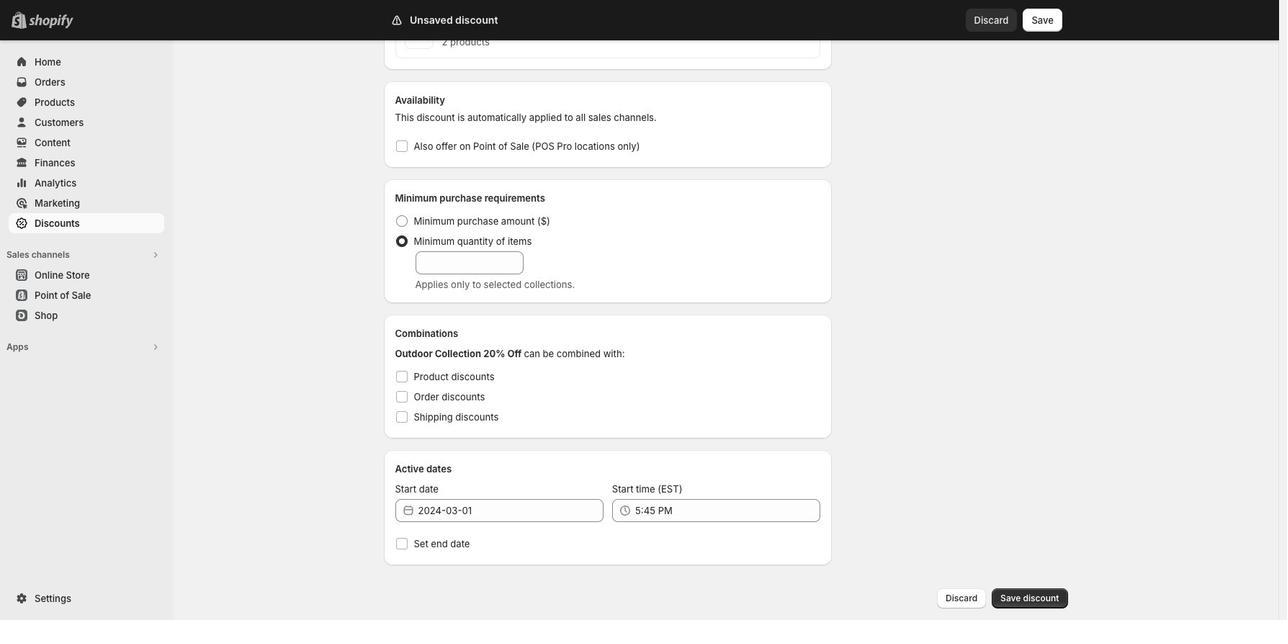 Task type: locate. For each thing, give the bounding box(es) containing it.
Enter time text field
[[635, 499, 821, 522]]

YYYY-MM-DD text field
[[418, 499, 604, 522]]

shopify image
[[29, 14, 73, 29]]

None text field
[[415, 251, 523, 275]]



Task type: vqa. For each thing, say whether or not it's contained in the screenshot.
tab list
no



